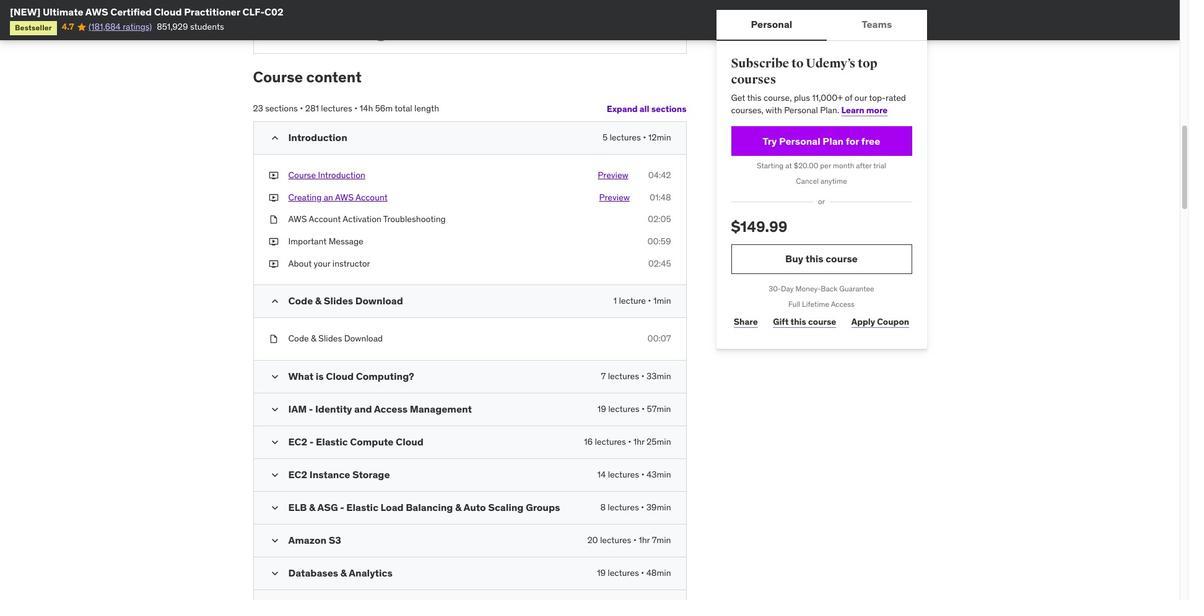 Task type: locate. For each thing, give the bounding box(es) containing it.
- right asg
[[340, 502, 344, 514]]

1 ec2 from the top
[[288, 436, 307, 448]]

per
[[820, 161, 831, 171]]

19
[[598, 404, 606, 415], [597, 568, 606, 579]]

iam - identity and access management
[[288, 403, 472, 416]]

amazon s3
[[288, 534, 341, 547]]

0 vertical spatial access
[[831, 300, 855, 309]]

0 vertical spatial ec2
[[288, 436, 307, 448]]

1 vertical spatial preview
[[599, 192, 630, 203]]

20
[[587, 535, 598, 546]]

lectures
[[321, 103, 352, 114], [610, 132, 641, 143], [608, 371, 639, 382], [608, 404, 640, 415], [595, 437, 626, 448], [608, 469, 639, 481], [608, 502, 639, 513], [600, 535, 631, 546], [608, 568, 639, 579]]

0 vertical spatial 19
[[598, 404, 606, 415]]

1 xsmall image from the top
[[269, 214, 278, 226]]

personal down 'plus'
[[784, 105, 818, 116]]

course down 'lifetime'
[[808, 317, 836, 328]]

14 lectures • 43min
[[598, 469, 671, 481]]

trial
[[874, 161, 886, 171]]

xsmall image left about on the top left of page
[[269, 258, 278, 270]]

about
[[288, 258, 312, 269]]

access
[[831, 300, 855, 309], [374, 403, 408, 416]]

0 vertical spatial this
[[747, 92, 762, 104]]

0 vertical spatial personal
[[751, 18, 793, 31]]

course for course content
[[253, 68, 303, 87]]

aws right an
[[335, 192, 354, 203]]

0 vertical spatial xsmall image
[[269, 214, 278, 226]]

xsmall image left important
[[269, 236, 278, 248]]

3 xsmall image from the top
[[269, 236, 278, 248]]

personal up the subscribe
[[751, 18, 793, 31]]

lectures right 20
[[600, 535, 631, 546]]

33min
[[647, 371, 671, 382]]

0 vertical spatial account
[[356, 192, 388, 203]]

lectures for amazon s3
[[600, 535, 631, 546]]

preview left 01:48
[[599, 192, 630, 203]]

1 vertical spatial xsmall image
[[269, 333, 278, 346]]

2 vertical spatial this
[[791, 317, 806, 328]]

access right and
[[374, 403, 408, 416]]

this inside get this course, plus 11,000+ of our top-rated courses, with personal plan.
[[747, 92, 762, 104]]

- right iam
[[309, 403, 313, 416]]

0 vertical spatial -
[[309, 403, 313, 416]]

0 vertical spatial slides
[[324, 295, 353, 307]]

account up important message
[[309, 214, 341, 225]]

1 horizontal spatial sections
[[651, 103, 687, 114]]

code & slides download down "instructor"
[[288, 295, 403, 307]]

& down your
[[315, 295, 322, 307]]

bestseller
[[15, 23, 52, 32]]

xsmall image
[[269, 170, 278, 182], [269, 192, 278, 204], [269, 236, 278, 248], [269, 258, 278, 270]]

course inside $149.99 buy this course
[[826, 253, 858, 265]]

& left 'analytics'
[[341, 567, 347, 580]]

1 vertical spatial ec2
[[288, 469, 307, 481]]

course introduction
[[288, 170, 365, 181]]

0 vertical spatial cloud
[[154, 6, 182, 18]]

ec2 left instance
[[288, 469, 307, 481]]

teams button
[[827, 10, 927, 40]]

20 lectures • 1hr 7min
[[587, 535, 671, 546]]

small image for ec2 instance storage
[[269, 469, 281, 482]]

identity
[[315, 403, 352, 416]]

account
[[356, 192, 388, 203], [309, 214, 341, 225]]

this inside gift this course link
[[791, 317, 806, 328]]

download
[[355, 295, 403, 307], [344, 333, 383, 345]]

courses
[[731, 72, 776, 87]]

netapp image
[[501, 20, 572, 44]]

lectures right 7
[[608, 371, 639, 382]]

0 vertical spatial 1hr
[[634, 437, 645, 448]]

& up is
[[311, 333, 316, 345]]

1 horizontal spatial account
[[356, 192, 388, 203]]

& right elb
[[309, 502, 316, 514]]

iam
[[288, 403, 307, 416]]

1 vertical spatial personal
[[784, 105, 818, 116]]

introduction inside button
[[318, 170, 365, 181]]

1 vertical spatial code
[[288, 333, 309, 345]]

2 small image from the top
[[269, 296, 281, 308]]

3 small image from the top
[[269, 469, 281, 482]]

cloud for certified
[[154, 6, 182, 18]]

cloud
[[154, 6, 182, 18], [326, 370, 354, 383], [396, 436, 424, 448]]

[new] ultimate aws certified cloud practitioner clf-c02
[[10, 6, 284, 18]]

2 horizontal spatial cloud
[[396, 436, 424, 448]]

and
[[354, 403, 372, 416]]

this right gift
[[791, 317, 806, 328]]

more
[[867, 105, 888, 116]]

introduction up creating an aws account
[[318, 170, 365, 181]]

xsmall image left creating on the top left of page
[[269, 192, 278, 204]]

ultimate
[[43, 6, 83, 18]]

cloud for compute
[[396, 436, 424, 448]]

1 lecture • 1min
[[614, 296, 671, 307]]

1 vertical spatial course
[[808, 317, 836, 328]]

19 for iam - identity and access management
[[598, 404, 606, 415]]

04:42
[[648, 170, 671, 181]]

back
[[821, 284, 838, 294]]

• left "48min"
[[641, 568, 644, 579]]

0 vertical spatial course
[[253, 68, 303, 87]]

lectures for what is cloud computing?
[[608, 371, 639, 382]]

• left 43min
[[641, 469, 645, 481]]

1 vertical spatial aws
[[335, 192, 354, 203]]

• left 7min on the bottom
[[634, 535, 637, 546]]

1 vertical spatial this
[[806, 253, 824, 265]]

cloud right is
[[326, 370, 354, 383]]

• for elb & asg - elastic load balancing & auto scaling groups
[[641, 502, 644, 513]]

code down about on the top left of page
[[288, 295, 313, 307]]

48min
[[646, 568, 671, 579]]

& for 1 lecture
[[315, 295, 322, 307]]

important
[[288, 236, 327, 247]]

content
[[306, 68, 362, 87]]

• left 1min
[[648, 296, 651, 307]]

day
[[781, 284, 794, 294]]

• for introduction
[[643, 132, 646, 143]]

access down back
[[831, 300, 855, 309]]

2 small image from the top
[[269, 437, 281, 449]]

0 vertical spatial aws
[[85, 6, 108, 18]]

top
[[858, 56, 878, 71]]

4 small image from the top
[[269, 535, 281, 547]]

code up the what at the bottom of the page
[[288, 333, 309, 345]]

1 small image from the top
[[269, 404, 281, 416]]

lectures right 14
[[608, 469, 639, 481]]

1 vertical spatial code & slides download
[[288, 333, 383, 345]]

box image
[[427, 20, 469, 44]]

14h 56m
[[360, 103, 393, 114]]

1 small image from the top
[[269, 132, 281, 144]]

xsmall image
[[269, 214, 278, 226], [269, 333, 278, 346]]

ec2 down iam
[[288, 436, 307, 448]]

free
[[862, 135, 881, 147]]

1hr left 25min
[[634, 437, 645, 448]]

1 vertical spatial introduction
[[318, 170, 365, 181]]

account up aws account activation troubleshooting
[[356, 192, 388, 203]]

course
[[253, 68, 303, 87], [288, 170, 316, 181]]

xsmall image for code & slides download
[[269, 333, 278, 346]]

• left 57min
[[642, 404, 645, 415]]

elastic left load
[[346, 502, 378, 514]]

course up creating on the top left of page
[[288, 170, 316, 181]]

course
[[826, 253, 858, 265], [808, 317, 836, 328]]

0 vertical spatial elastic
[[316, 436, 348, 448]]

sections
[[265, 103, 298, 114], [651, 103, 687, 114]]

groups
[[526, 502, 560, 514]]

5 small image from the top
[[269, 568, 281, 580]]

1 vertical spatial 19
[[597, 568, 606, 579]]

7min
[[652, 535, 671, 546]]

1 horizontal spatial cloud
[[326, 370, 354, 383]]

slides up is
[[318, 333, 342, 345]]

course up 23
[[253, 68, 303, 87]]

30-day money-back guarantee full lifetime access
[[769, 284, 875, 309]]

try personal plan for free
[[763, 135, 881, 147]]

learn
[[842, 105, 865, 116]]

lectures right "8"
[[608, 502, 639, 513]]

download down "instructor"
[[355, 295, 403, 307]]

19 down 20
[[597, 568, 606, 579]]

0 vertical spatial preview
[[598, 170, 629, 181]]

total
[[395, 103, 412, 114]]

19 down 7
[[598, 404, 606, 415]]

plan.
[[820, 105, 839, 116]]

3 small image from the top
[[269, 371, 281, 383]]

- up instance
[[310, 436, 314, 448]]

compute
[[350, 436, 394, 448]]

lectures down 20 lectures • 1hr 7min
[[608, 568, 639, 579]]

ec2 for ec2 - elastic compute cloud
[[288, 436, 307, 448]]

introduction
[[288, 131, 347, 144], [318, 170, 365, 181]]

udemy's
[[806, 56, 856, 71]]

this for course,
[[747, 92, 762, 104]]

2 ec2 from the top
[[288, 469, 307, 481]]

amazon
[[288, 534, 327, 547]]

important message
[[288, 236, 363, 247]]

1 vertical spatial elastic
[[346, 502, 378, 514]]

cloud up 851,929
[[154, 6, 182, 18]]

course up back
[[826, 253, 858, 265]]

57min
[[647, 404, 671, 415]]

full
[[789, 300, 800, 309]]

students
[[190, 21, 224, 32]]

aws inside creating an aws account button
[[335, 192, 354, 203]]

1 vertical spatial access
[[374, 403, 408, 416]]

this right buy
[[806, 253, 824, 265]]

1hr for ec2 - elastic compute cloud
[[634, 437, 645, 448]]

tab list
[[716, 10, 927, 41]]

• left 281
[[300, 103, 303, 114]]

1 code from the top
[[288, 295, 313, 307]]

&
[[315, 295, 322, 307], [311, 333, 316, 345], [309, 502, 316, 514], [455, 502, 462, 514], [341, 567, 347, 580]]

small image
[[269, 132, 281, 144], [269, 296, 281, 308], [269, 371, 281, 383], [269, 502, 281, 515], [269, 568, 281, 580]]

$149.99 buy this course
[[731, 217, 858, 265]]

19 for databases & analytics
[[597, 568, 606, 579]]

lectures for iam - identity and access management
[[608, 404, 640, 415]]

aws for ultimate
[[85, 6, 108, 18]]

lectures right "5"
[[610, 132, 641, 143]]

1
[[614, 296, 617, 307]]

1 vertical spatial -
[[310, 436, 314, 448]]

• left 33min
[[641, 371, 645, 382]]

code & slides download up what is cloud computing?
[[288, 333, 383, 345]]

00:59
[[648, 236, 671, 247]]

sections right 23
[[265, 103, 298, 114]]

coupon
[[877, 317, 910, 328]]

share
[[734, 317, 758, 328]]

courses,
[[731, 105, 764, 116]]

download up what is cloud computing?
[[344, 333, 383, 345]]

preview down "5"
[[598, 170, 629, 181]]

2 sections from the left
[[651, 103, 687, 114]]

aws up (181,684
[[85, 6, 108, 18]]

0 vertical spatial course
[[826, 253, 858, 265]]

slides down the about your instructor
[[324, 295, 353, 307]]

851,929
[[157, 21, 188, 32]]

asg
[[318, 502, 338, 514]]

1 vertical spatial cloud
[[326, 370, 354, 383]]

introduction down 281
[[288, 131, 347, 144]]

all
[[640, 103, 650, 114]]

• left '39min'
[[641, 502, 644, 513]]

2 vertical spatial cloud
[[396, 436, 424, 448]]

lectures up 16 lectures • 1hr 25min
[[608, 404, 640, 415]]

buy
[[785, 253, 804, 265]]

tab list containing personal
[[716, 10, 927, 41]]

& for 8 lectures
[[309, 502, 316, 514]]

sections right all
[[651, 103, 687, 114]]

•
[[300, 103, 303, 114], [354, 103, 358, 114], [643, 132, 646, 143], [648, 296, 651, 307], [641, 371, 645, 382], [642, 404, 645, 415], [628, 437, 631, 448], [641, 469, 645, 481], [641, 502, 644, 513], [634, 535, 637, 546], [641, 568, 644, 579]]

1 vertical spatial slides
[[318, 333, 342, 345]]

aws down creating on the top left of page
[[288, 214, 307, 225]]

1 vertical spatial course
[[288, 170, 316, 181]]

0 horizontal spatial cloud
[[154, 6, 182, 18]]

top-
[[869, 92, 886, 104]]

4.7
[[62, 21, 74, 32]]

1 horizontal spatial aws
[[288, 214, 307, 225]]

small image for ec2 - elastic compute cloud
[[269, 437, 281, 449]]

elastic down identity
[[316, 436, 348, 448]]

try
[[763, 135, 777, 147]]

2 xsmall image from the top
[[269, 333, 278, 346]]

0 vertical spatial code & slides download
[[288, 295, 403, 307]]

aws
[[85, 6, 108, 18], [335, 192, 354, 203], [288, 214, 307, 225]]

19 lectures • 48min
[[597, 568, 671, 579]]

1 vertical spatial 1hr
[[639, 535, 650, 546]]

& left auto
[[455, 502, 462, 514]]

lectures right 16 at the left of the page
[[595, 437, 626, 448]]

aws account activation troubleshooting
[[288, 214, 446, 225]]

2 horizontal spatial aws
[[335, 192, 354, 203]]

• left 12min on the top right of the page
[[643, 132, 646, 143]]

lectures for introduction
[[610, 132, 641, 143]]

• for databases & analytics
[[641, 568, 644, 579]]

starting
[[757, 161, 784, 171]]

0 horizontal spatial aws
[[85, 6, 108, 18]]

auto
[[464, 502, 486, 514]]

small image
[[269, 404, 281, 416], [269, 437, 281, 449], [269, 469, 281, 482], [269, 535, 281, 547]]

xsmall image left course introduction button
[[269, 170, 278, 182]]

0 horizontal spatial sections
[[265, 103, 298, 114]]

• left 25min
[[628, 437, 631, 448]]

1 horizontal spatial access
[[831, 300, 855, 309]]

this up courses,
[[747, 92, 762, 104]]

1hr left 7min on the bottom
[[639, 535, 650, 546]]

course,
[[764, 92, 792, 104]]

0 horizontal spatial account
[[309, 214, 341, 225]]

4 small image from the top
[[269, 502, 281, 515]]

personal up $20.00
[[779, 135, 821, 147]]

code & slides download
[[288, 295, 403, 307], [288, 333, 383, 345]]

0 vertical spatial code
[[288, 295, 313, 307]]

ec2 instance storage
[[288, 469, 390, 481]]

balancing
[[406, 502, 453, 514]]

2 vertical spatial personal
[[779, 135, 821, 147]]

cloud right 'compute'
[[396, 436, 424, 448]]

course inside button
[[288, 170, 316, 181]]



Task type: describe. For each thing, give the bounding box(es) containing it.
2 code from the top
[[288, 333, 309, 345]]

creating an aws account
[[288, 192, 388, 203]]

7 lectures • 33min
[[601, 371, 671, 382]]

expand all sections button
[[607, 97, 687, 122]]

• left 14h 56m
[[354, 103, 358, 114]]

2 xsmall image from the top
[[269, 192, 278, 204]]

- for iam
[[309, 403, 313, 416]]

get
[[731, 92, 745, 104]]

message
[[329, 236, 363, 247]]

ec2 for ec2 instance storage
[[288, 469, 307, 481]]

30-
[[769, 284, 781, 294]]

starting at $20.00 per month after trial cancel anytime
[[757, 161, 886, 186]]

personal inside get this course, plus 11,000+ of our top-rated courses, with personal plan.
[[784, 105, 818, 116]]

apply coupon
[[852, 317, 910, 328]]

1 xsmall image from the top
[[269, 170, 278, 182]]

01:48
[[650, 192, 671, 203]]

eventbrite image
[[605, 20, 676, 44]]

try personal plan for free link
[[731, 127, 912, 156]]

your
[[314, 258, 330, 269]]

16 lectures • 1hr 25min
[[584, 437, 671, 448]]

course content
[[253, 68, 362, 87]]

(181,684
[[89, 21, 121, 32]]

1 vertical spatial download
[[344, 333, 383, 345]]

0 horizontal spatial access
[[374, 403, 408, 416]]

this for course
[[791, 317, 806, 328]]

subscribe
[[731, 56, 789, 71]]

1 code & slides download from the top
[[288, 295, 403, 307]]

learn more
[[842, 105, 888, 116]]

4 xsmall image from the top
[[269, 258, 278, 270]]

small image for elb & asg - elastic load balancing & auto scaling groups
[[269, 502, 281, 515]]

course for course introduction
[[288, 170, 316, 181]]

elb
[[288, 502, 307, 514]]

• for ec2 instance storage
[[641, 469, 645, 481]]

of
[[845, 92, 853, 104]]

25min
[[647, 437, 671, 448]]

management
[[410, 403, 472, 416]]

small image for what is cloud computing?
[[269, 371, 281, 383]]

databases
[[288, 567, 338, 580]]

23
[[253, 103, 263, 114]]

& for 19 lectures
[[341, 567, 347, 580]]

this inside $149.99 buy this course
[[806, 253, 824, 265]]

expand
[[607, 103, 638, 114]]

troubleshooting
[[383, 214, 446, 225]]

lectures for databases & analytics
[[608, 568, 639, 579]]

account inside button
[[356, 192, 388, 203]]

- for ec2
[[310, 436, 314, 448]]

11,000+
[[812, 92, 843, 104]]

2 code & slides download from the top
[[288, 333, 383, 345]]

month
[[833, 161, 855, 171]]

ratings)
[[123, 21, 152, 32]]

23 sections • 281 lectures • 14h 56m total length
[[253, 103, 439, 114]]

• for iam - identity and access management
[[642, 404, 645, 415]]

[new]
[[10, 6, 41, 18]]

to
[[792, 56, 804, 71]]

lectures for elb & asg - elastic load balancing & auto scaling groups
[[608, 502, 639, 513]]

aws for an
[[335, 192, 354, 203]]

an
[[324, 192, 333, 203]]

small image for databases & analytics
[[269, 568, 281, 580]]

small image for introduction
[[269, 132, 281, 144]]

small image for iam - identity and access management
[[269, 404, 281, 416]]

00:07
[[648, 333, 671, 345]]

19 lectures • 57min
[[598, 404, 671, 415]]

2 vertical spatial aws
[[288, 214, 307, 225]]

12min
[[648, 132, 671, 143]]

expand all sections
[[607, 103, 687, 114]]

or
[[818, 197, 825, 206]]

1hr for amazon s3
[[639, 535, 650, 546]]

databases & analytics
[[288, 567, 393, 580]]

lifetime
[[802, 300, 830, 309]]

5 lectures • 12min
[[603, 132, 671, 143]]

instructor
[[333, 258, 370, 269]]

1min
[[653, 296, 671, 307]]

what is cloud computing?
[[288, 370, 414, 383]]

lectures for ec2 instance storage
[[608, 469, 639, 481]]

small image for code & slides download
[[269, 296, 281, 308]]

course introduction button
[[288, 170, 365, 182]]

scaling
[[488, 502, 524, 514]]

with
[[766, 105, 782, 116]]

preview for 04:42
[[598, 170, 629, 181]]

course inside gift this course link
[[808, 317, 836, 328]]

02:05
[[648, 214, 671, 225]]

• for amazon s3
[[634, 535, 637, 546]]

is
[[316, 370, 324, 383]]

apply
[[852, 317, 875, 328]]

analytics
[[349, 567, 393, 580]]

• for ec2 - elastic compute cloud
[[628, 437, 631, 448]]

lectures right 281
[[321, 103, 352, 114]]

14
[[598, 469, 606, 481]]

creating
[[288, 192, 322, 203]]

• for what is cloud computing?
[[641, 371, 645, 382]]

storage
[[352, 469, 390, 481]]

c02
[[265, 6, 284, 18]]

gift this course
[[773, 317, 836, 328]]

length
[[414, 103, 439, 114]]

• for code & slides download
[[648, 296, 651, 307]]

1 vertical spatial account
[[309, 214, 341, 225]]

volkswagen image
[[367, 20, 395, 44]]

$20.00
[[794, 161, 819, 171]]

02:45
[[648, 258, 671, 269]]

xsmall image for aws account activation troubleshooting
[[269, 214, 278, 226]]

nasdaq image
[[264, 20, 335, 44]]

0 vertical spatial introduction
[[288, 131, 347, 144]]

2 vertical spatial -
[[340, 502, 344, 514]]

for
[[846, 135, 859, 147]]

preview for 01:48
[[599, 192, 630, 203]]

16
[[584, 437, 593, 448]]

guarantee
[[840, 284, 875, 294]]

0 vertical spatial download
[[355, 295, 403, 307]]

1 sections from the left
[[265, 103, 298, 114]]

39min
[[647, 502, 671, 513]]

$149.99
[[731, 217, 788, 237]]

buy this course button
[[731, 245, 912, 274]]

clf-
[[243, 6, 265, 18]]

plan
[[823, 135, 844, 147]]

personal inside button
[[751, 18, 793, 31]]

after
[[856, 161, 872, 171]]

rated
[[886, 92, 906, 104]]

get this course, plus 11,000+ of our top-rated courses, with personal plan.
[[731, 92, 906, 116]]

cancel
[[796, 177, 819, 186]]

43min
[[647, 469, 671, 481]]

certified
[[110, 6, 152, 18]]

small image for amazon s3
[[269, 535, 281, 547]]

sections inside dropdown button
[[651, 103, 687, 114]]

lectures for ec2 - elastic compute cloud
[[595, 437, 626, 448]]

plus
[[794, 92, 810, 104]]

gift this course link
[[771, 310, 839, 335]]

access inside 30-day money-back guarantee full lifetime access
[[831, 300, 855, 309]]



Task type: vqa. For each thing, say whether or not it's contained in the screenshot.
Buy this course
no



